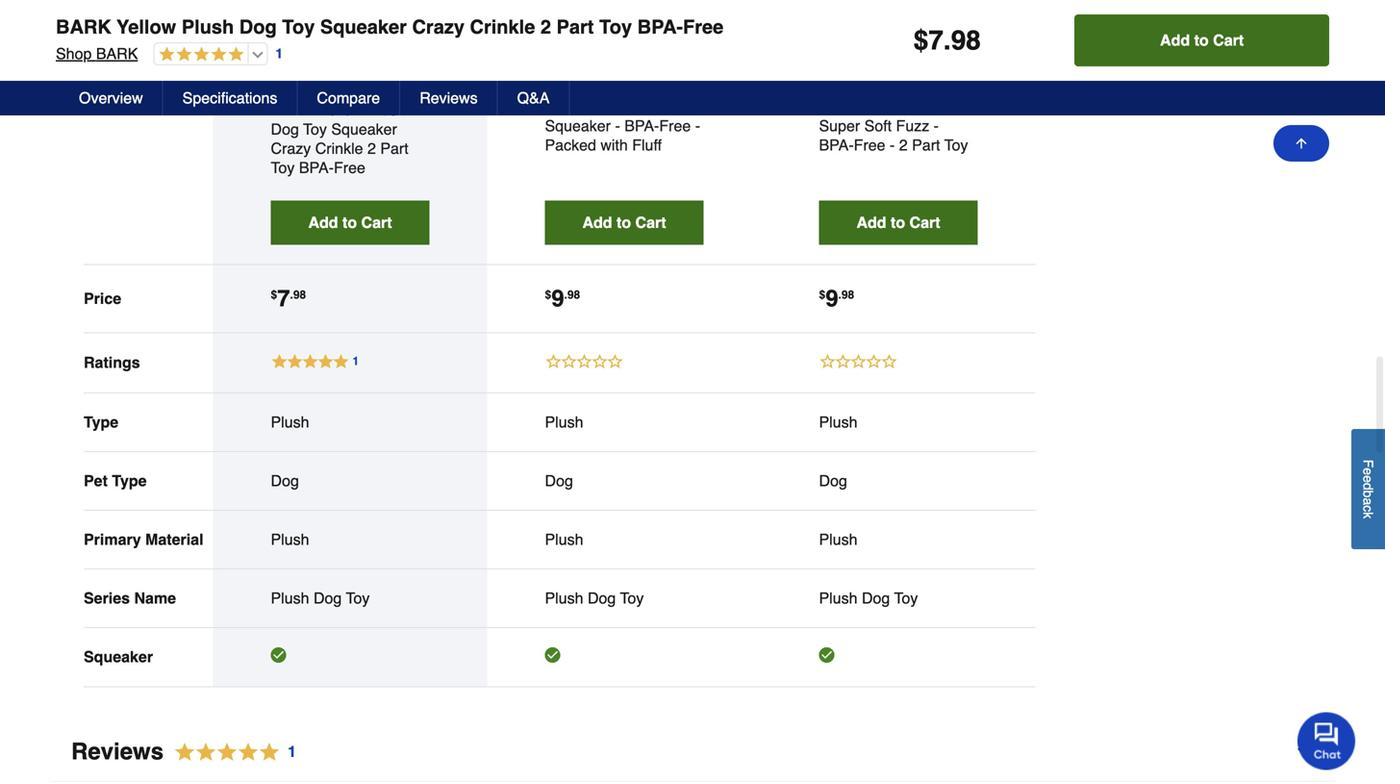 Task type: vqa. For each thing, say whether or not it's contained in the screenshot.
Packed at the top
yes



Task type: locate. For each thing, give the bounding box(es) containing it.
1 horizontal spatial dog cell
[[545, 471, 704, 490]]

add to cart
[[1160, 31, 1244, 49], [308, 213, 392, 231], [582, 213, 666, 231], [857, 213, 940, 231]]

0 horizontal spatial yellow
[[117, 16, 176, 38]]

1 vertical spatial name
[[134, 589, 176, 607]]

1 plush dog toy from the left
[[271, 589, 370, 607]]

0 vertical spatial yellow
[[117, 16, 176, 38]]

bpa- inside pink plush dog toy with 2 squeakers - super soft fuzz - bpa-free - 2 part toy
[[819, 136, 854, 154]]

plush cell
[[271, 413, 430, 432], [545, 413, 704, 432], [819, 413, 978, 432], [271, 530, 430, 549], [545, 530, 704, 549], [819, 530, 978, 549]]

3 cell from the left
[[819, 647, 978, 667]]

-
[[970, 97, 975, 115], [615, 117, 620, 135], [695, 117, 700, 135], [934, 117, 939, 135], [890, 136, 895, 154]]

1 horizontal spatial plush dog toy
[[545, 589, 644, 607]]

bpa-
[[637, 16, 683, 38], [625, 117, 659, 135], [819, 136, 854, 154], [299, 159, 334, 176]]

cart
[[1213, 31, 1244, 49], [361, 213, 392, 231], [635, 213, 666, 231], [910, 213, 940, 231]]

add to cart button
[[1075, 14, 1329, 66], [271, 200, 430, 245], [545, 200, 704, 245], [819, 200, 978, 245]]

0 horizontal spatial $ 9 . 98
[[545, 285, 580, 312]]

pet
[[84, 472, 108, 490]]

bark up shop
[[56, 16, 111, 38]]

yes image
[[271, 647, 286, 663]]

plush dog toy
[[271, 589, 370, 607], [545, 589, 644, 607], [819, 589, 918, 607]]

1 vertical spatial 5 stars image
[[164, 739, 297, 765]]

crinkle
[[470, 16, 535, 38], [315, 139, 363, 157]]

bark for yellow plush dog toy squeaker crazy crinkle 2 part toy bpa-free
[[271, 101, 315, 119]]

1 horizontal spatial cell
[[545, 647, 704, 667]]

crazy
[[412, 16, 465, 38], [271, 139, 311, 157]]

1 horizontal spatial yellow
[[319, 101, 363, 119]]

shop
[[56, 45, 92, 63]]

9
[[551, 285, 564, 312], [826, 285, 838, 312]]

0 horizontal spatial crazy
[[271, 139, 311, 157]]

0 horizontal spatial $ 7 . 98
[[271, 285, 306, 312]]

1 yes image from the left
[[545, 647, 560, 663]]

0 vertical spatial crinkle
[[470, 16, 535, 38]]

0 horizontal spatial cell
[[271, 647, 430, 667]]

yellow down bark yellow plush dog toy squeaker crazy crinkle 2 part toy bpa-free
[[319, 101, 363, 119]]

squeaker inside yellow plush dog toy squeaker crazy crinkle 2 part toy bpa-free
[[331, 120, 397, 138]]

2 horizontal spatial part
[[912, 136, 940, 154]]

e up d
[[1361, 468, 1376, 475]]

1 horizontal spatial crinkle
[[470, 16, 535, 38]]

free inside pink plush dog toy with 2 squeakers - super soft fuzz - bpa-free - 2 part toy
[[854, 136, 886, 154]]

yellow inside yellow plush dog toy squeaker crazy crinkle 2 part toy bpa-free
[[319, 101, 363, 119]]

bpa- down compare button
[[299, 159, 334, 176]]

bpa- up large
[[637, 16, 683, 38]]

yellow up shop bark
[[117, 16, 176, 38]]

plush dog toy cell
[[271, 589, 430, 608], [545, 589, 704, 608], [819, 589, 978, 608]]

with up the soft
[[847, 97, 875, 115]]

1 horizontal spatial 9
[[826, 285, 838, 312]]

2 down pink at the top of page
[[879, 97, 888, 115]]

1 horizontal spatial yes image
[[819, 647, 835, 663]]

dog
[[239, 16, 277, 38], [669, 78, 697, 96], [945, 78, 973, 96], [271, 120, 299, 138], [271, 472, 299, 490], [545, 472, 573, 490], [819, 472, 847, 490], [314, 589, 342, 607], [588, 589, 616, 607], [862, 589, 890, 607]]

2 horizontal spatial plush dog toy cell
[[819, 589, 978, 608]]

plush inside pink plush dog toy with 2 squeakers - super soft fuzz - bpa-free - 2 part toy
[[902, 78, 941, 96]]

red
[[594, 78, 622, 96]]

plush
[[182, 16, 234, 38], [626, 78, 665, 96], [902, 78, 941, 96], [367, 101, 406, 119], [271, 413, 309, 431], [545, 413, 583, 431], [819, 413, 858, 431], [271, 530, 309, 548], [545, 530, 583, 548], [819, 530, 858, 548], [271, 589, 309, 607], [545, 589, 583, 607], [819, 589, 858, 607]]

bark left the 'compare'
[[271, 101, 315, 119]]

fuzz
[[896, 117, 929, 135]]

compare
[[317, 89, 380, 107]]

reviews
[[420, 89, 478, 107], [71, 738, 164, 765]]

0 horizontal spatial 9
[[551, 285, 564, 312]]

2 dog cell from the left
[[545, 471, 704, 490]]

1
[[275, 46, 283, 61], [288, 743, 296, 760]]

type up pet
[[84, 413, 118, 431]]

pink plush dog toy with 2 squeakers - super soft fuzz - bpa-free - 2 part toy
[[819, 78, 975, 154]]

with for pink
[[847, 97, 875, 115]]

squeaker inside red plush dog toy with large squeaker - bpa-free - packed with fluff
[[545, 117, 611, 135]]

0 horizontal spatial 7
[[277, 285, 290, 312]]

dog inside yellow plush dog toy squeaker crazy crinkle 2 part toy bpa-free
[[271, 120, 299, 138]]

0 horizontal spatial yes image
[[545, 647, 560, 663]]

name up overview
[[84, 35, 126, 53]]

specifications button
[[163, 81, 298, 115]]

1 vertical spatial reviews
[[71, 738, 164, 765]]

toy
[[282, 16, 315, 38], [599, 16, 632, 38], [545, 97, 569, 115], [819, 97, 843, 115], [303, 120, 327, 138], [944, 136, 968, 154], [271, 159, 295, 176], [346, 589, 370, 607], [620, 589, 644, 607], [894, 589, 918, 607]]

2 down compare button
[[367, 139, 376, 157]]

bpa- inside yellow plush dog toy squeaker crazy crinkle 2 part toy bpa-free
[[299, 159, 334, 176]]

0 horizontal spatial plush dog toy
[[271, 589, 370, 607]]

0 horizontal spatial plush dog toy cell
[[271, 589, 430, 608]]

1 cell from the left
[[271, 647, 430, 667]]

part up red
[[557, 16, 594, 38]]

part down compare button
[[380, 139, 409, 157]]

$ 7 . 98
[[914, 25, 981, 56], [271, 285, 306, 312]]

1 vertical spatial crazy
[[271, 139, 311, 157]]

3 plush dog toy from the left
[[819, 589, 918, 607]]

2 horizontal spatial cell
[[819, 647, 978, 667]]

name
[[84, 35, 126, 53], [134, 589, 176, 607]]

0 vertical spatial 5 stars image
[[154, 46, 244, 64]]

crazy down compare button
[[271, 139, 311, 157]]

plush dog toy for 2nd plush dog toy "cell" from the right
[[545, 589, 644, 607]]

1 vertical spatial 7
[[277, 285, 290, 312]]

squeaker up the 'compare'
[[320, 16, 407, 38]]

squeaker up packed
[[545, 117, 611, 135]]

crazy up reviews button
[[412, 16, 465, 38]]

bpa- up fluff
[[625, 117, 659, 135]]

shop bark
[[56, 45, 138, 63]]

yes image
[[545, 647, 560, 663], [819, 647, 835, 663]]

0 vertical spatial crazy
[[412, 16, 465, 38]]

0 horizontal spatial dog cell
[[271, 471, 430, 490]]

with down red
[[573, 97, 601, 115]]

ratings
[[84, 354, 140, 371]]

2 horizontal spatial dog cell
[[819, 471, 978, 490]]

$
[[914, 25, 929, 56], [271, 288, 277, 301], [545, 288, 551, 301], [819, 288, 826, 301]]

type
[[84, 413, 118, 431], [112, 472, 147, 490]]

yellow
[[117, 16, 176, 38], [319, 101, 363, 119]]

.
[[944, 25, 951, 56], [290, 288, 293, 301], [564, 288, 567, 301], [838, 288, 842, 301]]

to
[[1194, 31, 1209, 49], [342, 213, 357, 231], [617, 213, 631, 231], [891, 213, 905, 231]]

crazy inside yellow plush dog toy squeaker crazy crinkle 2 part toy bpa-free
[[271, 139, 311, 157]]

b
[[1361, 490, 1376, 498]]

e
[[1361, 468, 1376, 475], [1361, 475, 1376, 483]]

$ 9 . 98
[[545, 285, 580, 312], [819, 285, 854, 312]]

pink
[[868, 78, 898, 96]]

series name
[[84, 589, 176, 607]]

free inside yellow plush dog toy squeaker crazy crinkle 2 part toy bpa-free
[[334, 159, 365, 176]]

cell
[[271, 647, 430, 667], [545, 647, 704, 667], [819, 647, 978, 667]]

2
[[541, 16, 551, 38], [879, 97, 888, 115], [899, 136, 908, 154], [367, 139, 376, 157]]

0 horizontal spatial reviews
[[71, 738, 164, 765]]

bpa- inside red plush dog toy with large squeaker - bpa-free - packed with fluff
[[625, 117, 659, 135]]

1 vertical spatial crinkle
[[315, 139, 363, 157]]

bpa- down super
[[819, 136, 854, 154]]

0 vertical spatial 7
[[929, 25, 944, 56]]

crinkle down compare button
[[315, 139, 363, 157]]

2 9 from the left
[[826, 285, 838, 312]]

5 stars image
[[154, 46, 244, 64], [164, 739, 297, 765]]

2 inside yellow plush dog toy squeaker crazy crinkle 2 part toy bpa-free
[[367, 139, 376, 157]]

1 horizontal spatial crazy
[[412, 16, 465, 38]]

1 vertical spatial 1
[[288, 743, 296, 760]]

0 horizontal spatial part
[[380, 139, 409, 157]]

bark left red
[[545, 78, 589, 96]]

crinkle up q&a
[[470, 16, 535, 38]]

98
[[951, 25, 981, 56], [293, 288, 306, 301], [567, 288, 580, 301], [842, 288, 854, 301]]

d
[[1361, 483, 1376, 490]]

0 vertical spatial name
[[84, 35, 126, 53]]

free
[[683, 16, 724, 38], [659, 117, 691, 135], [854, 136, 886, 154], [334, 159, 365, 176]]

0 horizontal spatial 1
[[275, 46, 283, 61]]

add
[[1160, 31, 1190, 49], [308, 213, 338, 231], [582, 213, 612, 231], [857, 213, 887, 231]]

1 horizontal spatial plush dog toy cell
[[545, 589, 704, 608]]

material
[[145, 530, 203, 548]]

bark right shop
[[96, 45, 138, 63]]

2 horizontal spatial plush dog toy
[[819, 589, 918, 607]]

dog cell
[[271, 471, 430, 490], [545, 471, 704, 490], [819, 471, 978, 490]]

name right series
[[134, 589, 176, 607]]

bark up super
[[819, 78, 864, 96]]

0 horizontal spatial crinkle
[[315, 139, 363, 157]]

e up b
[[1361, 475, 1376, 483]]

part
[[557, 16, 594, 38], [912, 136, 940, 154], [380, 139, 409, 157]]

with
[[573, 97, 601, 115], [847, 97, 875, 115], [601, 136, 628, 154]]

squeaker down compare button
[[331, 120, 397, 138]]

2 plush dog toy from the left
[[545, 589, 644, 607]]

squeaker
[[320, 16, 407, 38], [545, 117, 611, 135], [331, 120, 397, 138], [84, 648, 153, 666]]

1 horizontal spatial $ 7 . 98
[[914, 25, 981, 56]]

dog inside red plush dog toy with large squeaker - bpa-free - packed with fluff
[[669, 78, 697, 96]]

type right pet
[[112, 472, 147, 490]]

1 vertical spatial yellow
[[319, 101, 363, 119]]

7
[[929, 25, 944, 56], [277, 285, 290, 312]]

3 dog cell from the left
[[819, 471, 978, 490]]

2 up q&a
[[541, 16, 551, 38]]

chevron down image
[[1295, 742, 1314, 761]]

with inside pink plush dog toy with 2 squeakers - super soft fuzz - bpa-free - 2 part toy
[[847, 97, 875, 115]]

f e e d b a c k button
[[1352, 429, 1385, 549]]

overview button
[[60, 81, 163, 115]]

part down fuzz
[[912, 136, 940, 154]]

3 plush dog toy cell from the left
[[819, 589, 978, 608]]

bark for red plush dog toy with large squeaker - bpa-free - packed with fluff
[[545, 78, 589, 96]]

1 horizontal spatial 7
[[929, 25, 944, 56]]

0 vertical spatial reviews
[[420, 89, 478, 107]]

bark
[[56, 16, 111, 38], [96, 45, 138, 63], [545, 78, 589, 96], [819, 78, 864, 96], [271, 101, 315, 119]]

1 horizontal spatial reviews
[[420, 89, 478, 107]]

1 horizontal spatial $ 9 . 98
[[819, 285, 854, 312]]



Task type: describe. For each thing, give the bounding box(es) containing it.
plush inside red plush dog toy with large squeaker - bpa-free - packed with fluff
[[626, 78, 665, 96]]

5 stars image containing 1
[[164, 739, 297, 765]]

super
[[819, 117, 860, 135]]

part inside yellow plush dog toy squeaker crazy crinkle 2 part toy bpa-free
[[380, 139, 409, 157]]

q&a
[[517, 89, 550, 107]]

plush dog toy for 3rd plush dog toy "cell" from left
[[819, 589, 918, 607]]

part inside pink plush dog toy with 2 squeakers - super soft fuzz - bpa-free - 2 part toy
[[912, 136, 940, 154]]

f
[[1361, 459, 1376, 468]]

2 $ 9 . 98 from the left
[[819, 285, 854, 312]]

1 plush dog toy cell from the left
[[271, 589, 430, 608]]

1 horizontal spatial part
[[557, 16, 594, 38]]

0 horizontal spatial name
[[84, 35, 126, 53]]

f e e d b a c k
[[1361, 459, 1376, 519]]

squeaker down series
[[84, 648, 153, 666]]

0 vertical spatial 1
[[275, 46, 283, 61]]

squeakers
[[892, 97, 965, 115]]

overview
[[79, 89, 143, 107]]

toy inside red plush dog toy with large squeaker - bpa-free - packed with fluff
[[545, 97, 569, 115]]

plush inside yellow plush dog toy squeaker crazy crinkle 2 part toy bpa-free
[[367, 101, 406, 119]]

with left fluff
[[601, 136, 628, 154]]

c
[[1361, 505, 1376, 512]]

1 vertical spatial type
[[112, 472, 147, 490]]

crinkle inside yellow plush dog toy squeaker crazy crinkle 2 part toy bpa-free
[[315, 139, 363, 157]]

reviews button
[[400, 81, 498, 115]]

a
[[1361, 498, 1376, 505]]

2 plush dog toy cell from the left
[[545, 589, 704, 608]]

reviews inside button
[[420, 89, 478, 107]]

dog inside pink plush dog toy with 2 squeakers - super soft fuzz - bpa-free - 2 part toy
[[945, 78, 973, 96]]

1 e from the top
[[1361, 468, 1376, 475]]

plush dog toy for 3rd plush dog toy "cell" from right
[[271, 589, 370, 607]]

pet type
[[84, 472, 147, 490]]

k
[[1361, 512, 1376, 519]]

2 down fuzz
[[899, 136, 908, 154]]

1 horizontal spatial 1
[[288, 743, 296, 760]]

compare button
[[298, 81, 400, 115]]

bark for pink plush dog toy with 2 squeakers - super soft fuzz - bpa-free - 2 part toy
[[819, 78, 864, 96]]

primary
[[84, 530, 141, 548]]

1 horizontal spatial name
[[134, 589, 176, 607]]

series
[[84, 589, 130, 607]]

0 vertical spatial type
[[84, 413, 118, 431]]

1 9 from the left
[[551, 285, 564, 312]]

0 vertical spatial $ 7 . 98
[[914, 25, 981, 56]]

1 dog cell from the left
[[271, 471, 430, 490]]

2 e from the top
[[1361, 475, 1376, 483]]

2 cell from the left
[[545, 647, 704, 667]]

primary material
[[84, 530, 203, 548]]

2 yes image from the left
[[819, 647, 835, 663]]

large
[[605, 97, 644, 115]]

chat invite button image
[[1298, 711, 1356, 770]]

free inside red plush dog toy with large squeaker - bpa-free - packed with fluff
[[659, 117, 691, 135]]

arrow up image
[[1294, 136, 1309, 151]]

red plush dog toy with large squeaker - bpa-free - packed with fluff
[[545, 78, 700, 154]]

price
[[84, 289, 121, 307]]

yellow plush dog toy squeaker crazy crinkle 2 part toy bpa-free
[[271, 101, 409, 176]]

soft
[[864, 117, 892, 135]]

packed
[[545, 136, 596, 154]]

1 $ 9 . 98 from the left
[[545, 285, 580, 312]]

fluff
[[632, 136, 662, 154]]

bark yellow plush dog toy squeaker crazy crinkle 2 part toy bpa-free
[[56, 16, 724, 38]]

with for red
[[573, 97, 601, 115]]

1 vertical spatial $ 7 . 98
[[271, 285, 306, 312]]

q&a button
[[498, 81, 570, 115]]

specifications
[[182, 89, 277, 107]]



